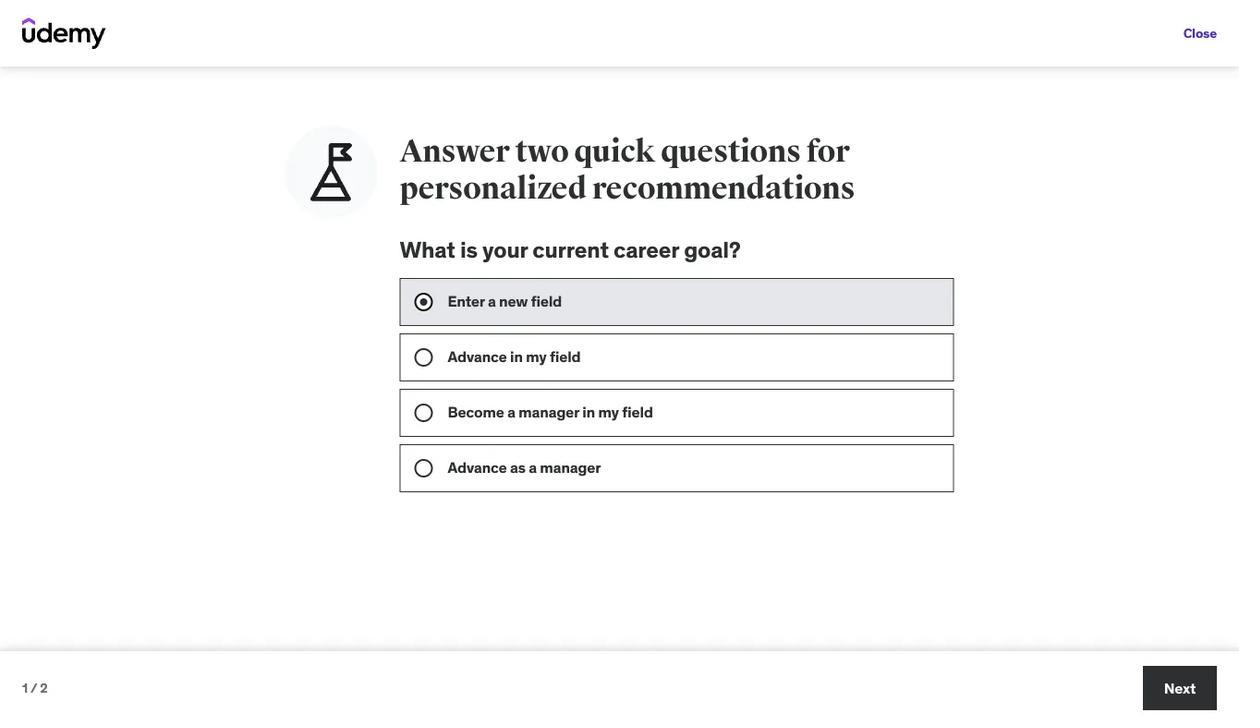 Task type: vqa. For each thing, say whether or not it's contained in the screenshot.
the right 'are'
no



Task type: describe. For each thing, give the bounding box(es) containing it.
investors
[[296, 643, 348, 660]]

0 vertical spatial for
[[108, 39, 137, 67]]

what
[[400, 236, 455, 263]]

1 vertical spatial in
[[582, 403, 595, 422]]

field for advance in my field
[[550, 347, 581, 366]]

advance as a manager
[[448, 458, 601, 477]]

demand
[[463, 460, 530, 482]]

1 vertical spatial manager
[[540, 458, 601, 477]]

career for skills.
[[534, 460, 586, 482]]

to build in-demand career skills.
[[371, 460, 637, 482]]

enter
[[448, 292, 485, 311]]

a for become
[[507, 403, 515, 422]]

2
[[40, 680, 48, 696]]

sitemap
[[547, 636, 595, 652]]

current
[[533, 236, 609, 263]]

to
[[374, 460, 391, 482]]

answer two quick questions for personalized recommendations
[[400, 132, 855, 207]]

answer
[[400, 132, 510, 170]]

a for enter
[[488, 292, 496, 311]]

close button
[[1183, 15, 1217, 52]]

new
[[499, 292, 528, 311]]

build
[[395, 460, 437, 482]]

2 vertical spatial field
[[622, 403, 653, 422]]

popular
[[23, 39, 103, 67]]

1 horizontal spatial my
[[598, 403, 619, 422]]

next
[[1164, 679, 1196, 698]]

recommendations
[[592, 169, 855, 207]]

0 horizontal spatial in
[[510, 347, 523, 366]]

contact
[[44, 643, 90, 660]]

become a manager in my field
[[448, 403, 653, 422]]

quick
[[574, 132, 655, 170]]

your
[[482, 236, 528, 263]]

become
[[448, 403, 504, 422]]

close
[[1183, 25, 1217, 41]]

1 / 2
[[22, 680, 48, 696]]

popular for leaders
[[23, 39, 219, 67]]

0 vertical spatial my
[[526, 347, 547, 366]]



Task type: locate. For each thing, give the bounding box(es) containing it.
1 vertical spatial my
[[598, 403, 619, 422]]

in-
[[441, 460, 463, 482]]

2 advance from the top
[[448, 458, 507, 477]]

leaders
[[142, 39, 219, 67]]

1 vertical spatial career
[[534, 460, 586, 482]]

next button
[[1143, 666, 1217, 711]]

my up skills.
[[598, 403, 619, 422]]

0 horizontal spatial a
[[488, 292, 496, 311]]

field right new
[[531, 292, 562, 311]]

advance left as
[[448, 458, 507, 477]]

0 vertical spatial career
[[614, 236, 679, 263]]

is
[[460, 236, 478, 263]]

1 vertical spatial a
[[507, 403, 515, 422]]

my up become a manager in my field
[[526, 347, 547, 366]]

0 horizontal spatial my
[[526, 347, 547, 366]]

a right become
[[507, 403, 515, 422]]

1 horizontal spatial in
[[582, 403, 595, 422]]

2 horizontal spatial a
[[529, 458, 537, 477]]

personalized
[[400, 169, 587, 207]]

contact us
[[44, 643, 107, 660]]

manager
[[518, 403, 579, 422], [540, 458, 601, 477]]

manager up advance as a manager
[[518, 403, 579, 422]]

us
[[94, 643, 107, 660]]

advance for advance as a manager
[[448, 458, 507, 477]]

a right as
[[529, 458, 537, 477]]

a
[[488, 292, 496, 311], [507, 403, 515, 422], [529, 458, 537, 477]]

1 horizontal spatial career
[[614, 236, 679, 263]]

field up become a manager in my field
[[550, 347, 581, 366]]

as
[[510, 458, 526, 477]]

a left new
[[488, 292, 496, 311]]

1 vertical spatial field
[[550, 347, 581, 366]]

what is your current career goal?
[[400, 236, 741, 263]]

0 vertical spatial advance
[[448, 347, 507, 366]]

contact us link
[[44, 639, 281, 664]]

1 horizontal spatial for
[[806, 132, 850, 170]]

skills.
[[589, 460, 637, 482]]

sitemap link
[[547, 632, 784, 657]]

manager right as
[[540, 458, 601, 477]]

field up skills.
[[622, 403, 653, 422]]

for inside answer two quick questions for personalized recommendations
[[806, 132, 850, 170]]

career left goal?
[[614, 236, 679, 263]]

0 vertical spatial field
[[531, 292, 562, 311]]

0 horizontal spatial career
[[534, 460, 586, 482]]

career for goal?
[[614, 236, 679, 263]]

advance in my field
[[448, 347, 581, 366]]

enter a new field
[[448, 292, 562, 311]]

questions
[[661, 132, 801, 170]]

0 vertical spatial manager
[[518, 403, 579, 422]]

two
[[515, 132, 569, 170]]

0 vertical spatial a
[[488, 292, 496, 311]]

0 vertical spatial in
[[510, 347, 523, 366]]

investors link
[[296, 639, 532, 664]]

advance up become
[[448, 347, 507, 366]]

1 advance from the top
[[448, 347, 507, 366]]

advance for advance in my field
[[448, 347, 507, 366]]

2 vertical spatial a
[[529, 458, 537, 477]]

1 horizontal spatial a
[[507, 403, 515, 422]]

1 vertical spatial advance
[[448, 458, 507, 477]]

in
[[510, 347, 523, 366], [582, 403, 595, 422]]

1 vertical spatial for
[[806, 132, 850, 170]]

udemy image
[[22, 18, 106, 49]]

1
[[22, 680, 28, 696]]

/
[[30, 680, 37, 696]]

0 horizontal spatial for
[[108, 39, 137, 67]]

for
[[108, 39, 137, 67], [806, 132, 850, 170]]

field for enter a new field
[[531, 292, 562, 311]]

my
[[526, 347, 547, 366], [598, 403, 619, 422]]

career right as
[[534, 460, 586, 482]]

advance
[[448, 347, 507, 366], [448, 458, 507, 477]]

goal?
[[684, 236, 741, 263]]

in down new
[[510, 347, 523, 366]]

in up skills.
[[582, 403, 595, 422]]

field
[[531, 292, 562, 311], [550, 347, 581, 366], [622, 403, 653, 422]]

career
[[614, 236, 679, 263], [534, 460, 586, 482]]



